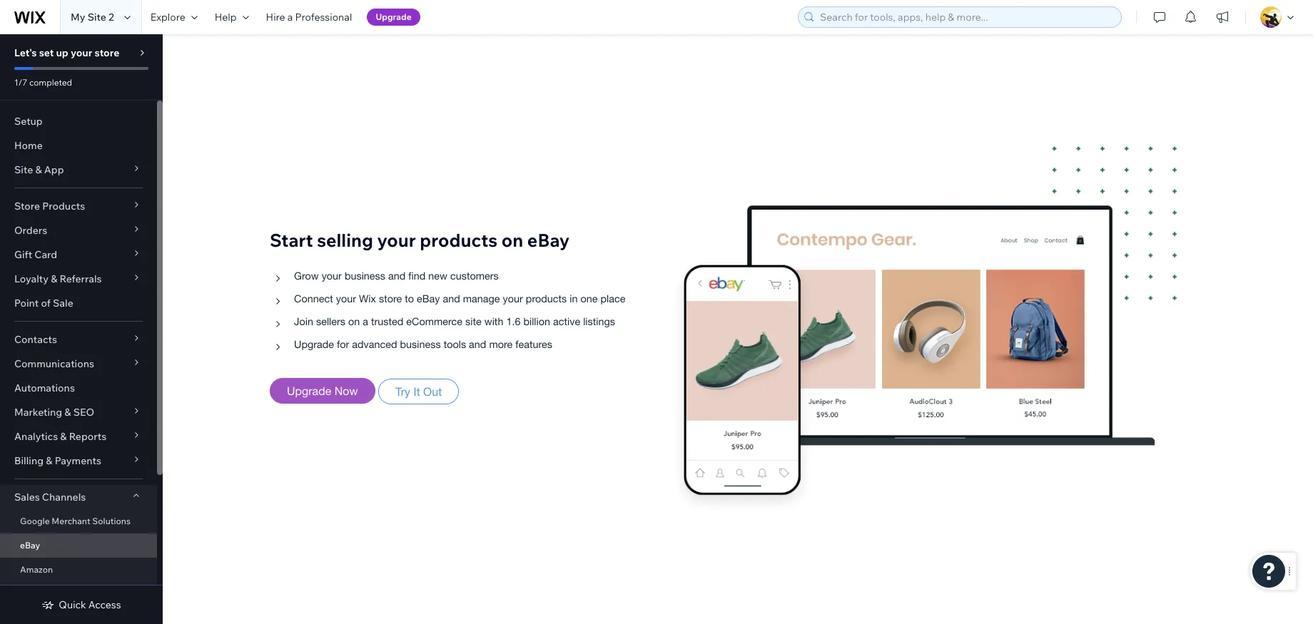 Task type: vqa. For each thing, say whether or not it's contained in the screenshot.
06:00)
no



Task type: locate. For each thing, give the bounding box(es) containing it.
communications button
[[0, 352, 157, 376]]

hire a professional link
[[257, 0, 361, 34]]

communications
[[14, 358, 94, 371]]

billing & payments button
[[0, 449, 157, 473]]

0 vertical spatial site
[[88, 11, 106, 24]]

& right billing
[[46, 455, 52, 468]]

site down home
[[14, 163, 33, 176]]

setup link
[[0, 109, 157, 134]]

Search for tools, apps, help & more... field
[[816, 7, 1117, 27]]

gift card button
[[0, 243, 157, 267]]

help button
[[206, 0, 257, 34]]

& inside popup button
[[64, 406, 71, 419]]

& for billing
[[46, 455, 52, 468]]

& inside popup button
[[60, 431, 67, 443]]

sales channels
[[14, 491, 86, 504]]

2
[[109, 11, 114, 24]]

marketing
[[14, 406, 62, 419]]

1 vertical spatial site
[[14, 163, 33, 176]]

sales
[[14, 491, 40, 504]]

sidebar element
[[0, 34, 163, 625]]

site inside dropdown button
[[14, 163, 33, 176]]

& left seo
[[64, 406, 71, 419]]

automations link
[[0, 376, 157, 401]]

automations
[[14, 382, 75, 395]]

merchant
[[52, 516, 90, 527]]

hire
[[266, 11, 285, 24]]

gift
[[14, 248, 32, 261]]

site & app
[[14, 163, 64, 176]]

quick
[[59, 599, 86, 612]]

products
[[42, 200, 85, 213]]

point of sale
[[14, 297, 73, 310]]

professional
[[295, 11, 352, 24]]

point
[[14, 297, 39, 310]]

1 horizontal spatial site
[[88, 11, 106, 24]]

access
[[88, 599, 121, 612]]

contacts
[[14, 333, 57, 346]]

loyalty & referrals button
[[0, 267, 157, 291]]

1/7 completed
[[14, 77, 72, 88]]

1/7
[[14, 77, 27, 88]]

marketing & seo
[[14, 406, 94, 419]]

& left app
[[35, 163, 42, 176]]

ebay
[[20, 540, 40, 551]]

& left "reports"
[[60, 431, 67, 443]]

store products button
[[0, 194, 157, 218]]

& for marketing
[[64, 406, 71, 419]]

app
[[44, 163, 64, 176]]

& right loyalty
[[51, 273, 57, 286]]

seo
[[73, 406, 94, 419]]

loyalty
[[14, 273, 49, 286]]

hire a professional
[[266, 11, 352, 24]]

point of sale link
[[0, 291, 157, 316]]

quick access button
[[42, 599, 121, 612]]

site
[[88, 11, 106, 24], [14, 163, 33, 176]]

ebay link
[[0, 534, 157, 558]]

payments
[[55, 455, 101, 468]]

help
[[215, 11, 237, 24]]

site left 2
[[88, 11, 106, 24]]

home
[[14, 139, 43, 152]]

google merchant solutions
[[20, 516, 131, 527]]

0 horizontal spatial site
[[14, 163, 33, 176]]

your
[[71, 46, 92, 59]]

& for site
[[35, 163, 42, 176]]

&
[[35, 163, 42, 176], [51, 273, 57, 286], [64, 406, 71, 419], [60, 431, 67, 443], [46, 455, 52, 468]]

store products
[[14, 200, 85, 213]]



Task type: describe. For each thing, give the bounding box(es) containing it.
upgrade
[[376, 11, 412, 22]]

my
[[71, 11, 85, 24]]

amazon link
[[0, 558, 157, 583]]

upgrade button
[[367, 9, 420, 26]]

setup
[[14, 115, 43, 128]]

billing & payments
[[14, 455, 101, 468]]

billing
[[14, 455, 44, 468]]

orders
[[14, 224, 47, 237]]

analytics & reports button
[[0, 425, 157, 449]]

google merchant solutions link
[[0, 510, 157, 534]]

loyalty & referrals
[[14, 273, 102, 286]]

analytics
[[14, 431, 58, 443]]

solutions
[[92, 516, 131, 527]]

home link
[[0, 134, 157, 158]]

gift card
[[14, 248, 57, 261]]

set
[[39, 46, 54, 59]]

analytics & reports
[[14, 431, 107, 443]]

store
[[95, 46, 120, 59]]

up
[[56, 46, 68, 59]]

marketing & seo button
[[0, 401, 157, 425]]

referrals
[[60, 273, 102, 286]]

& for loyalty
[[51, 273, 57, 286]]

site & app button
[[0, 158, 157, 182]]

card
[[34, 248, 57, 261]]

let's set up your store
[[14, 46, 120, 59]]

let's
[[14, 46, 37, 59]]

completed
[[29, 77, 72, 88]]

amazon
[[20, 565, 53, 575]]

orders button
[[0, 218, 157, 243]]

quick access
[[59, 599, 121, 612]]

my site 2
[[71, 11, 114, 24]]

a
[[288, 11, 293, 24]]

channels
[[42, 491, 86, 504]]

contacts button
[[0, 328, 157, 352]]

sale
[[53, 297, 73, 310]]

of
[[41, 297, 51, 310]]

explore
[[150, 11, 185, 24]]

reports
[[69, 431, 107, 443]]

google
[[20, 516, 50, 527]]

store
[[14, 200, 40, 213]]

sales channels button
[[0, 485, 157, 510]]

& for analytics
[[60, 431, 67, 443]]



